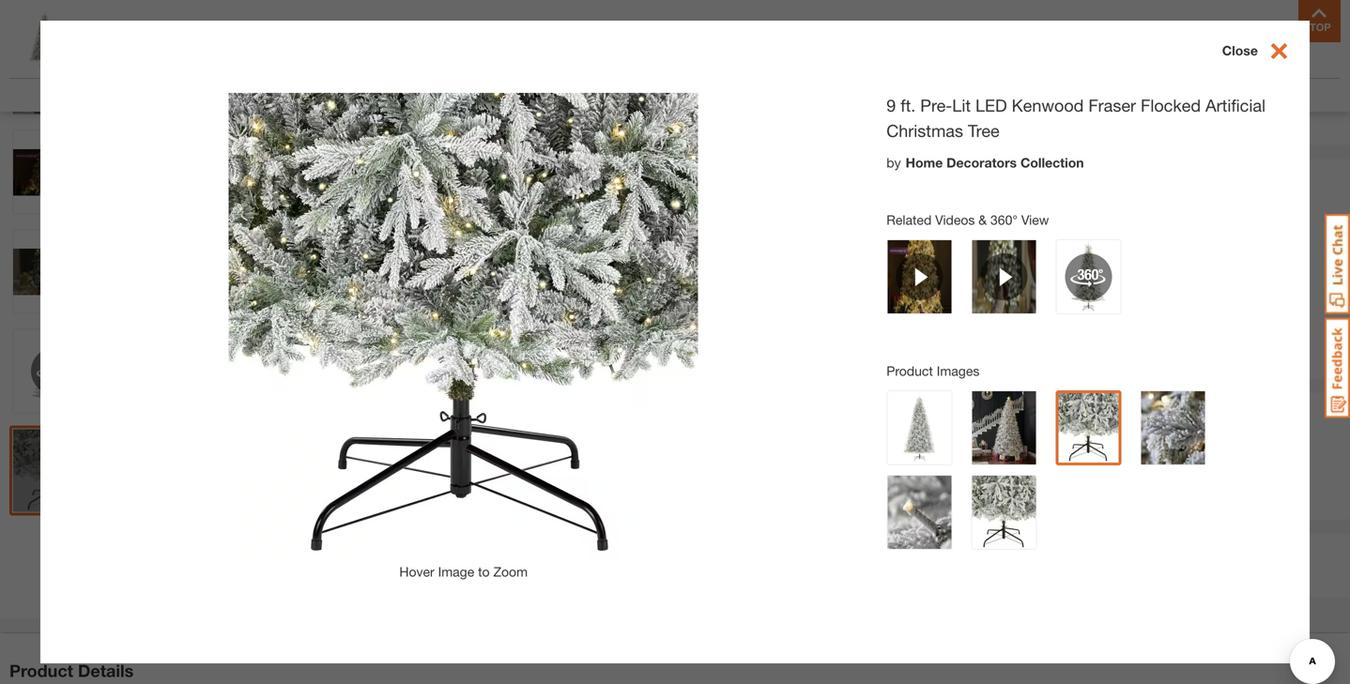 Task type: locate. For each thing, give the bounding box(es) containing it.
9 inside button
[[881, 104, 888, 119]]

1 horizontal spatial &
[[979, 212, 987, 228]]

-
[[865, 254, 870, 270]]

close
[[1222, 43, 1258, 58]]

store inside "ship to store dec 26 - dec 29 available"
[[886, 222, 934, 245]]

29
[[902, 254, 917, 270]]

dec inside delivery monday, dec 18 192 available
[[1047, 254, 1072, 270]]

videos
[[935, 212, 975, 228]]

zoom inside 9 ft. pre-lit led kenwood fraser flocked artificial christmas tree main content
[[493, 564, 528, 580]]

home decorators collection pre lit christmas trees 21hd10010 e1.1 image
[[13, 32, 96, 114]]

image inside button
[[370, 494, 406, 509]]

18
[[1076, 254, 1091, 270], [818, 433, 833, 449]]

details
[[901, 3, 947, 21], [78, 661, 134, 681]]

1 horizontal spatial view
[[1021, 212, 1049, 228]]

9 for 9 ft. pre-lit led kenwood fraser flocked artificial christmas tree
[[887, 95, 896, 115]]

18 right monday, on the right top
[[1076, 254, 1091, 270]]

360°
[[990, 212, 1018, 228]]

specifications
[[440, 87, 523, 102]]

94015
[[852, 433, 888, 449]]

& right free
[[892, 546, 904, 566]]

view more details
[[827, 3, 947, 21]]

hover image to zoom button
[[114, 0, 677, 511]]

free
[[852, 546, 888, 566]]

0 horizontal spatial dec
[[818, 254, 843, 270]]

available
[[844, 274, 895, 290], [1016, 274, 1067, 290]]

image inside 9 ft. pre-lit led kenwood fraser flocked artificial christmas tree main content
[[438, 564, 474, 580]]

product for product images
[[887, 363, 933, 379]]

9 ft. pre-lit led kenwood fraser flocked artificial christmas tree
[[887, 95, 1266, 141]]

1 vertical spatial details
[[78, 661, 134, 681]]

1 horizontal spatial image
[[438, 564, 474, 580]]

easy
[[909, 546, 947, 566]]

hover
[[331, 494, 366, 509], [399, 564, 434, 580]]

customer reviews
[[1087, 87, 1198, 102]]

1 horizontal spatial store
[[1040, 546, 1083, 566]]

product
[[887, 363, 933, 379], [9, 661, 73, 681]]

1 horizontal spatial dec
[[874, 254, 899, 270]]

mon,
[[1039, 414, 1071, 429]]

delivery monday, dec 18 192 available
[[990, 222, 1091, 290]]

hr
[[904, 414, 917, 429]]

9 left ft.
[[887, 95, 896, 115]]

1 horizontal spatial hover
[[399, 564, 434, 580]]

1 horizontal spatial 18
[[1076, 254, 1091, 270]]

0 vertical spatial by
[[887, 155, 901, 170]]

home decorators collection pre lit christmas trees 21hd10010 40.2 image
[[13, 430, 96, 512]]

1 vertical spatial view
[[1021, 212, 1049, 228]]

59
[[921, 414, 936, 429]]

2 dec from the left
[[874, 254, 899, 270]]

9 ft
[[881, 104, 901, 119]]

9 inside 9 ft. pre-lit led kenwood fraser flocked artificial christmas tree
[[887, 95, 896, 115]]

1 available from the left
[[844, 274, 895, 290]]

1 vertical spatial image
[[438, 564, 474, 580]]

2 horizontal spatial dec
[[1047, 254, 1072, 270]]

6329816941112 image
[[13, 131, 96, 214]]

view inside 9 ft. pre-lit led kenwood fraser flocked artificial christmas tree main content
[[1021, 212, 1049, 228]]

6329915406112 image
[[13, 231, 96, 313]]

1 horizontal spatial zoom
[[493, 564, 528, 580]]

0 vertical spatial image
[[370, 494, 406, 509]]

it
[[1011, 414, 1018, 429]]

0 horizontal spatial hover
[[331, 494, 366, 509]]

view
[[827, 3, 858, 21], [1021, 212, 1049, 228]]

1 horizontal spatial available
[[1016, 274, 1067, 290]]

0 vertical spatial 18
[[1076, 254, 1091, 270]]

daly city
[[867, 170, 919, 186]]

by up 'daly city'
[[887, 155, 901, 170]]

1 horizontal spatial by
[[1021, 414, 1036, 429]]

0 horizontal spatial view
[[827, 3, 858, 21]]

product images
[[887, 363, 980, 379]]

by
[[887, 155, 901, 170], [1021, 414, 1036, 429]]

available down monday, on the right top
[[1016, 274, 1067, 290]]

0 horizontal spatial available
[[844, 274, 895, 290]]

zoom
[[425, 494, 459, 509], [493, 564, 528, 580]]

9 for 9 ft
[[881, 104, 888, 119]]

0 vertical spatial zoom
[[425, 494, 459, 509]]

image
[[370, 494, 406, 509], [438, 564, 474, 580]]

specifications button
[[440, 85, 523, 105], [440, 85, 523, 105]]

pre-
[[920, 95, 952, 115]]

christmas
[[887, 121, 963, 141]]

hover image to zoom
[[331, 494, 459, 509], [399, 564, 528, 580]]

0 horizontal spatial image
[[370, 494, 406, 509]]

0 vertical spatial hover
[[331, 494, 366, 509]]

192
[[990, 274, 1012, 290]]

9 left ft
[[881, 104, 888, 119]]

18 down order
[[818, 433, 833, 449]]

& left 360°
[[979, 212, 987, 228]]

customer reviews button
[[1087, 85, 1198, 105], [1087, 85, 1198, 105]]

collection
[[1020, 155, 1084, 170]]

home
[[906, 155, 943, 170]]

get
[[988, 414, 1007, 429]]

details inside button
[[78, 661, 134, 681]]

1 horizontal spatial details
[[901, 3, 947, 21]]

None field
[[847, 469, 887, 509]]

flocked
[[1141, 95, 1201, 115]]

0 vertical spatial product
[[887, 363, 933, 379]]

available down - at right
[[844, 274, 895, 290]]

live chat image
[[1325, 214, 1350, 315]]

store up 29
[[886, 222, 934, 245]]

daly city button
[[867, 170, 919, 186]]

0 horizontal spatial 18
[[818, 433, 833, 449]]

0 vertical spatial hover image to zoom
[[331, 494, 459, 509]]

1 horizontal spatial product
[[887, 363, 933, 379]]

1 vertical spatial &
[[892, 546, 904, 566]]

view right 360°
[[1021, 212, 1049, 228]]

store right in
[[1040, 546, 1083, 566]]

dec
[[818, 254, 843, 270], [874, 254, 899, 270], [1047, 254, 1072, 270]]

1 vertical spatial zoom
[[493, 564, 528, 580]]

0 horizontal spatial store
[[886, 222, 934, 245]]

dec right monday, on the right top
[[1047, 254, 1072, 270]]

store
[[886, 222, 934, 245], [1040, 546, 1083, 566]]

&
[[979, 212, 987, 228], [892, 546, 904, 566]]

to
[[863, 222, 881, 245], [973, 414, 985, 429], [410, 494, 421, 509], [478, 564, 490, 580]]

2 available from the left
[[1016, 274, 1067, 290]]

0 vertical spatial store
[[886, 222, 934, 245]]

1
[[893, 414, 901, 429]]

view left more on the top of the page
[[827, 3, 858, 21]]

fraser
[[1088, 95, 1136, 115]]

18 inside mon, december 18
[[818, 433, 833, 449]]

dec left 26 at the top right of the page
[[818, 254, 843, 270]]

0 horizontal spatial details
[[78, 661, 134, 681]]

3 dec from the left
[[1047, 254, 1072, 270]]

product inside button
[[9, 661, 73, 681]]

0 vertical spatial &
[[979, 212, 987, 228]]

0 horizontal spatial by
[[887, 155, 901, 170]]

1 vertical spatial hover
[[399, 564, 434, 580]]

related
[[887, 212, 932, 228]]

by right the it
[[1021, 414, 1036, 429]]

ship
[[818, 222, 858, 245]]

product inside 9 ft. pre-lit led kenwood fraser flocked artificial christmas tree main content
[[887, 363, 933, 379]]

kenwood
[[1012, 95, 1084, 115]]

0 horizontal spatial product
[[9, 661, 73, 681]]

9
[[887, 95, 896, 115], [881, 104, 888, 119]]

1 vertical spatial product
[[9, 661, 73, 681]]

dec right - at right
[[874, 254, 899, 270]]

0 horizontal spatial zoom
[[425, 494, 459, 509]]

1 vertical spatial 18
[[818, 433, 833, 449]]

9 ft. pre-lit led kenwood fraser flocked artificial christmas tree main content
[[0, 0, 1350, 684]]

tree
[[968, 121, 1000, 141]]

1 vertical spatial hover image to zoom
[[399, 564, 528, 580]]



Task type: vqa. For each thing, say whether or not it's contained in the screenshot.
right &
yes



Task type: describe. For each thing, give the bounding box(es) containing it.
top button
[[1298, 0, 1341, 42]]

product image image
[[14, 9, 75, 70]]

city
[[896, 170, 919, 186]]

hover image to zoom inside 9 ft. pre-lit led kenwood fraser flocked artificial christmas tree main content
[[399, 564, 528, 580]]

available inside delivery monday, dec 18 192 available
[[1016, 274, 1067, 290]]

9 ft button
[[870, 93, 912, 131]]

view more details link
[[827, 3, 947, 21]]

monday,
[[990, 254, 1044, 270]]

0 vertical spatial view
[[827, 3, 858, 21]]

returns
[[952, 546, 1016, 566]]

lit
[[952, 95, 971, 115]]

december
[[1075, 414, 1139, 429]]

to inside button
[[410, 494, 421, 509]]

product for product details
[[9, 661, 73, 681]]

more
[[862, 3, 897, 21]]

order
[[818, 414, 852, 429]]

ship to store dec 26 - dec 29 available
[[818, 222, 934, 290]]

mon, december 18
[[818, 414, 1139, 449]]

zoom inside button
[[425, 494, 459, 509]]

0 horizontal spatial &
[[892, 546, 904, 566]]

within
[[855, 414, 890, 429]]

customer
[[1087, 87, 1145, 102]]

delivery
[[990, 222, 1062, 245]]

by inside 9 ft. pre-lit led kenwood fraser flocked artificial christmas tree main content
[[887, 155, 901, 170]]

feedback link image
[[1325, 317, 1350, 419]]

mins
[[939, 414, 969, 429]]

close image
[[1258, 39, 1291, 63]]

& inside 9 ft. pre-lit led kenwood fraser flocked artificial christmas tree main content
[[979, 212, 987, 228]]

316124656_s01 image
[[13, 330, 96, 413]]

product details
[[9, 661, 134, 681]]

by home decorators collection
[[887, 155, 1084, 170]]

to inside 9 ft. pre-lit led kenwood fraser flocked artificial christmas tree main content
[[478, 564, 490, 580]]

reviews
[[1149, 87, 1198, 102]]

order within 1 hr 59 mins to get it by
[[818, 414, 1039, 429]]

decorators
[[946, 155, 1017, 170]]

+ button
[[887, 469, 926, 509]]

daly
[[867, 170, 893, 186]]

images
[[937, 363, 980, 379]]

or
[[1088, 546, 1105, 566]]

close button
[[1222, 39, 1310, 65]]

1 vertical spatial store
[[1040, 546, 1083, 566]]

related videos & 360° view
[[887, 212, 1049, 228]]

to inside "ship to store dec 26 - dec 29 available"
[[863, 222, 881, 245]]

led
[[975, 95, 1007, 115]]

26
[[847, 254, 861, 270]]

0 vertical spatial details
[[901, 3, 947, 21]]

hover image to zoom inside button
[[331, 494, 459, 509]]

product details button
[[0, 634, 1350, 684]]

1 vertical spatial by
[[1021, 414, 1036, 429]]

hover inside button
[[331, 494, 366, 509]]

ft
[[892, 104, 901, 119]]

free & easy returns in store or online
[[852, 546, 1161, 566]]

artificial
[[1205, 95, 1266, 115]]

+
[[900, 475, 913, 502]]

hover inside 9 ft. pre-lit led kenwood fraser flocked artificial christmas tree main content
[[399, 564, 434, 580]]

18 inside delivery monday, dec 18 192 available
[[1076, 254, 1091, 270]]

home decorators collection pre lit christmas trees 21hd10010 64.0 image
[[13, 0, 96, 15]]

available inside "ship to store dec 26 - dec 29 available"
[[844, 274, 895, 290]]

ft.
[[901, 95, 916, 115]]

1 dec from the left
[[818, 254, 843, 270]]

online
[[1110, 546, 1161, 566]]

in
[[1020, 546, 1035, 566]]



